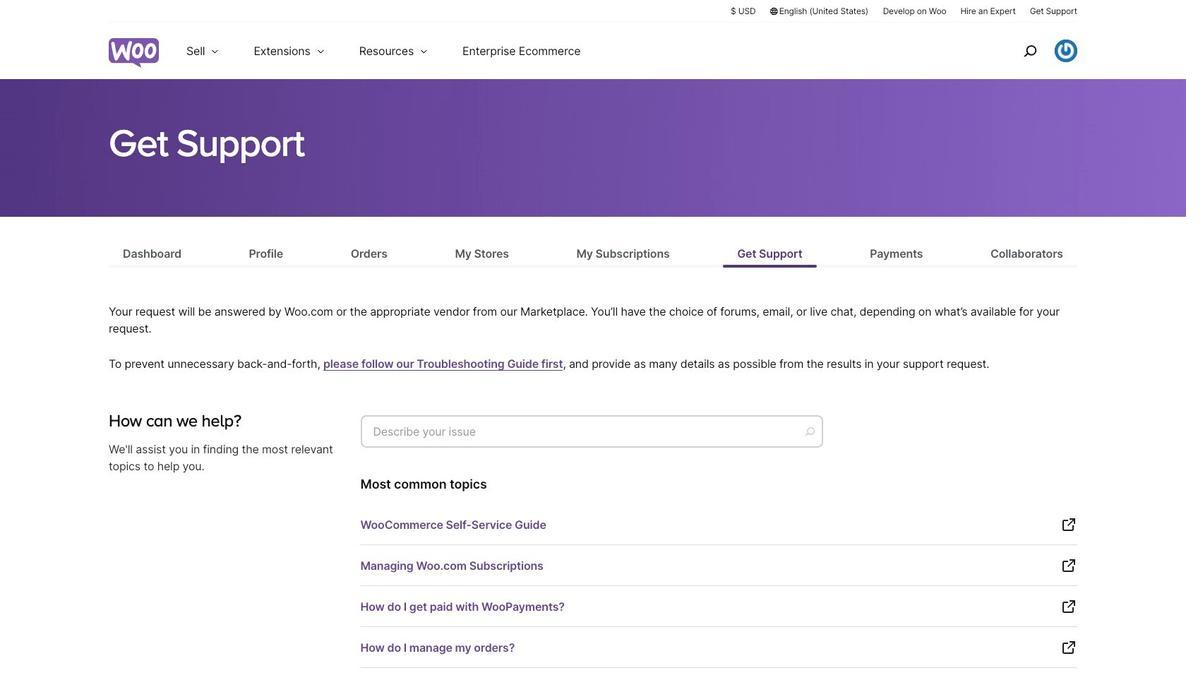 Task type: describe. For each thing, give the bounding box(es) containing it.
Describe your issue text field
[[361, 415, 823, 448]]

open account menu image
[[1055, 40, 1078, 62]]



Task type: locate. For each thing, give the bounding box(es) containing it.
search image
[[1019, 40, 1042, 62]]

None search field
[[361, 412, 827, 456]]

service navigation menu element
[[994, 28, 1078, 74]]



Task type: vqa. For each thing, say whether or not it's contained in the screenshot.
to
no



